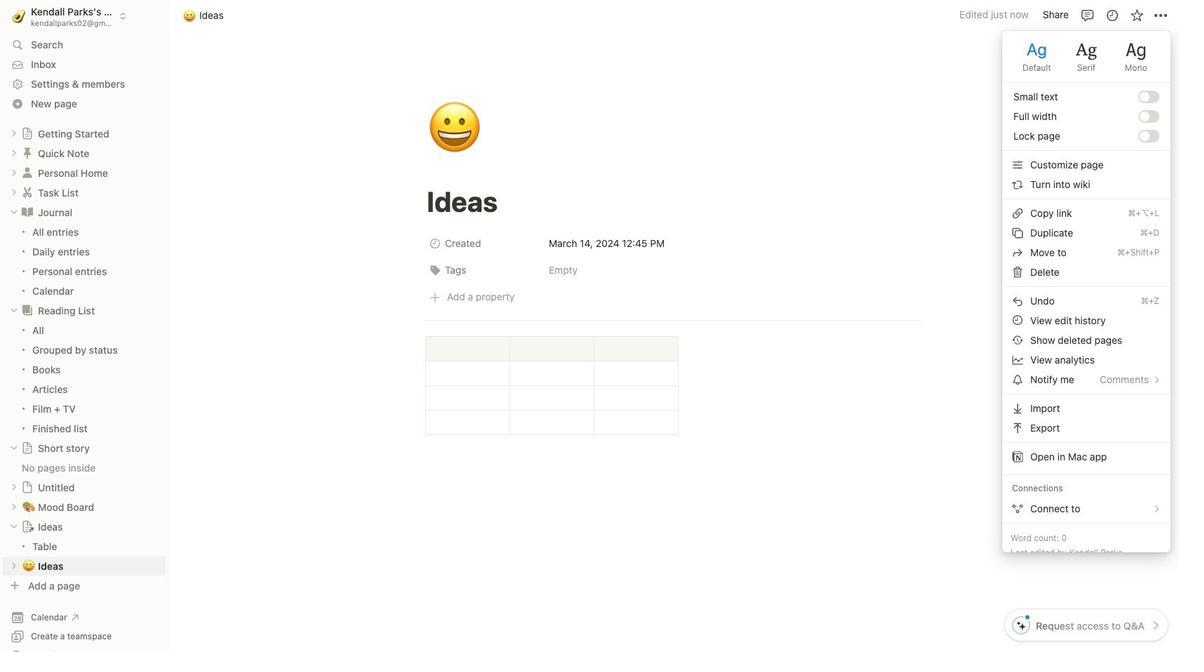 Task type: locate. For each thing, give the bounding box(es) containing it.
menu
[[1002, 31, 1171, 523]]

2 row from the top
[[425, 258, 922, 285]]

row
[[425, 232, 922, 258], [425, 258, 922, 285]]

change page icon image
[[20, 205, 34, 219], [20, 303, 34, 317], [21, 442, 34, 454], [21, 520, 34, 533]]

1 vertical spatial group
[[0, 321, 168, 438]]

group
[[0, 222, 168, 300], [0, 321, 168, 438]]

0 vertical spatial group
[[0, 222, 168, 300]]

1 row from the top
[[425, 232, 922, 258]]

😀 image
[[427, 93, 482, 164]]



Task type: describe. For each thing, give the bounding box(es) containing it.
comments image
[[1081, 8, 1095, 22]]

1 group from the top
[[0, 222, 168, 300]]

page properties table
[[425, 232, 922, 285]]

favorite image
[[1130, 8, 1144, 22]]

2 group from the top
[[0, 321, 168, 438]]

🥑 image
[[12, 7, 25, 25]]

😀 image
[[183, 7, 196, 24]]

updates image
[[1105, 8, 1119, 22]]



Task type: vqa. For each thing, say whether or not it's contained in the screenshot.
Add a page Icon on the bottom left of the page
no



